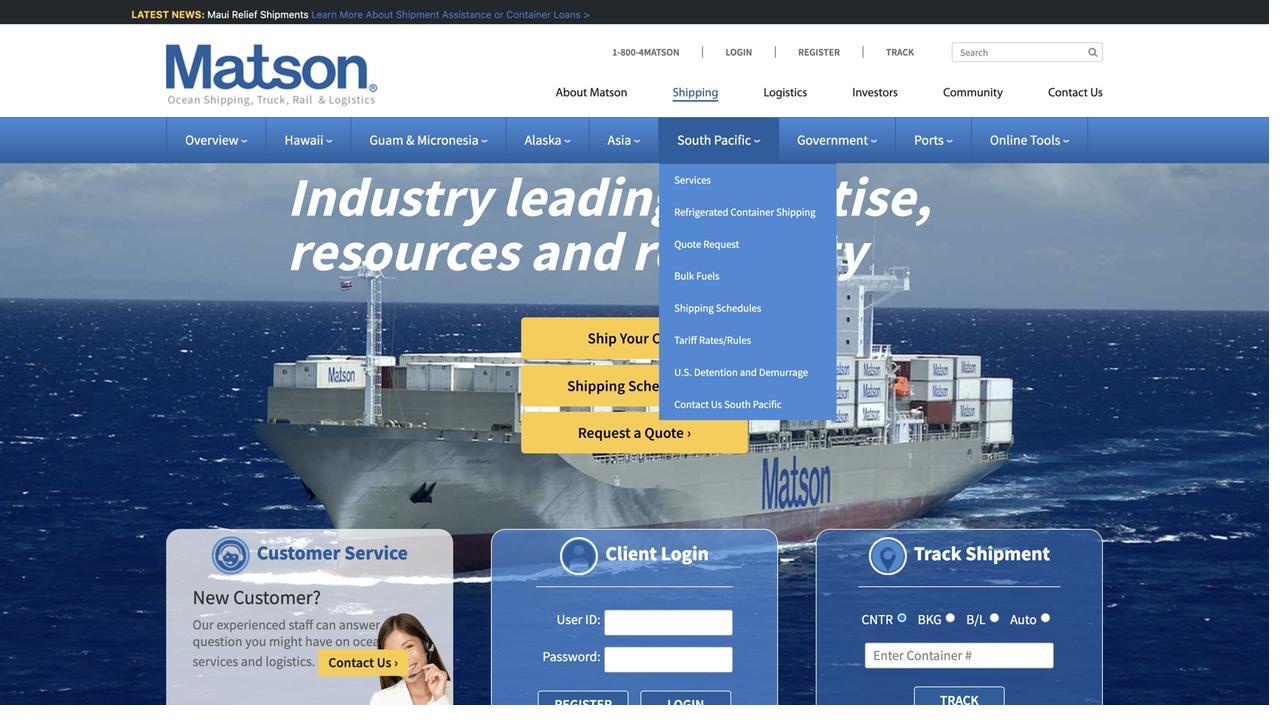 Task type: locate. For each thing, give the bounding box(es) containing it.
have
[[305, 633, 333, 650]]

shipping inside top menu navigation
[[673, 87, 719, 99]]

1-800-4matson
[[613, 46, 680, 58]]

None button
[[641, 691, 732, 705]]

0 vertical spatial shipment
[[391, 9, 435, 20]]

guam & micronesia
[[370, 132, 479, 149]]

login up shipping link at the top of page
[[726, 46, 753, 58]]

schedules
[[716, 301, 762, 315], [628, 376, 695, 395]]

us inside top menu navigation
[[1091, 87, 1104, 99]]

2 vertical spatial us
[[377, 654, 392, 671]]

hawaii link
[[285, 132, 333, 149]]

track up "investors"
[[887, 46, 915, 58]]

› down "any"
[[394, 654, 398, 671]]

contact up "tools"
[[1049, 87, 1088, 99]]

0 horizontal spatial pacific
[[714, 132, 752, 149]]

0 horizontal spatial about
[[361, 9, 389, 20]]

request up fuels
[[704, 237, 740, 251]]

us down detention
[[711, 397, 723, 411]]

0 vertical spatial container
[[502, 9, 546, 20]]

schedules down car
[[628, 376, 695, 395]]

0 vertical spatial schedules
[[716, 301, 762, 315]]

ship
[[588, 329, 617, 348]]

pacific down demurrage
[[753, 397, 782, 411]]

1 vertical spatial schedules
[[628, 376, 695, 395]]

shipping up south pacific
[[673, 87, 719, 99]]

contact us south pacific
[[675, 397, 782, 411]]

0 horizontal spatial schedules
[[628, 376, 695, 395]]

1 horizontal spatial request
[[704, 237, 740, 251]]

shipping down bulk fuels
[[675, 301, 714, 315]]

0 vertical spatial and
[[530, 217, 621, 285]]

0 horizontal spatial request
[[578, 423, 631, 442]]

quote right "a"
[[645, 423, 684, 442]]

south down u.s. detention and demurrage
[[725, 397, 751, 411]]

login link
[[703, 46, 775, 58]]

1 horizontal spatial login
[[726, 46, 753, 58]]

login
[[726, 46, 753, 58], [661, 541, 709, 566]]

new
[[193, 585, 229, 610]]

shipping schedules
[[675, 301, 762, 315]]

0 vertical spatial quote
[[675, 237, 702, 251]]

us for contact us south pacific
[[711, 397, 723, 411]]

south pacific
[[678, 132, 752, 149]]

demurrage
[[759, 365, 809, 379]]

1 vertical spatial track
[[914, 541, 962, 566]]

shipping
[[673, 87, 719, 99], [777, 205, 816, 219], [675, 301, 714, 315], [567, 376, 625, 395]]

south up services at right
[[678, 132, 712, 149]]

None search field
[[952, 42, 1104, 62]]

us down search image
[[1091, 87, 1104, 99]]

shipments
[[256, 9, 304, 20]]

u.s.
[[675, 365, 692, 379]]

car
[[652, 329, 675, 348]]

experienced
[[217, 617, 286, 634]]

new customer?
[[193, 585, 321, 610]]

track up bkg radio
[[914, 541, 962, 566]]

a
[[634, 423, 642, 442]]

contact down u.s.
[[675, 397, 709, 411]]

4matson
[[639, 46, 680, 58]]

schedules down bulk fuels link
[[716, 301, 762, 315]]

0 vertical spatial contact
[[1049, 87, 1088, 99]]

about
[[361, 9, 389, 20], [556, 87, 588, 99]]

track for track link
[[887, 46, 915, 58]]

shipping down ship
[[567, 376, 625, 395]]

shipment
[[391, 9, 435, 20], [966, 541, 1051, 566]]

contact
[[1049, 87, 1088, 99], [675, 397, 709, 411], [329, 654, 374, 671]]

shipping link
[[651, 80, 741, 111]]

0 horizontal spatial and
[[530, 217, 621, 285]]

container
[[502, 9, 546, 20], [731, 205, 775, 219]]

1 horizontal spatial contact
[[675, 397, 709, 411]]

search image
[[1089, 47, 1098, 57]]

CNTR radio
[[897, 613, 907, 623]]

0 vertical spatial us
[[1091, 87, 1104, 99]]

shipping for shipping schedules ›
[[567, 376, 625, 395]]

1 vertical spatial contact
[[675, 397, 709, 411]]

detention
[[694, 365, 738, 379]]

1 vertical spatial quote
[[645, 423, 684, 442]]

contact us › link
[[318, 650, 409, 676]]

1 vertical spatial south
[[725, 397, 751, 411]]

1 horizontal spatial shipment
[[966, 541, 1051, 566]]

schedules for shipping schedules
[[716, 301, 762, 315]]

bulk fuels link
[[660, 260, 837, 292]]

2 vertical spatial contact
[[329, 654, 374, 671]]

track shipment
[[914, 541, 1051, 566]]

1 horizontal spatial south
[[725, 397, 751, 411]]

logistics
[[764, 87, 808, 99]]

0 horizontal spatial login
[[661, 541, 709, 566]]

0 vertical spatial track
[[887, 46, 915, 58]]

client login
[[606, 541, 709, 566]]

tariff rates/rules
[[675, 333, 752, 347]]

contact inside top menu navigation
[[1049, 87, 1088, 99]]

question
[[193, 633, 243, 650]]

and inside industry leading expertise, resources and reliability
[[530, 217, 621, 285]]

learn more about shipment assistance or container loans > link
[[307, 9, 585, 20]]

0 horizontal spatial contact
[[329, 654, 374, 671]]

your
[[620, 329, 649, 348]]

learn
[[307, 9, 332, 20]]

community link
[[921, 80, 1026, 111]]

logistics link
[[741, 80, 830, 111]]

refrigerated container shipping link
[[660, 196, 837, 228]]

expertise,
[[691, 162, 932, 231]]

refrigerated
[[675, 205, 729, 219]]

guam
[[370, 132, 404, 149]]

bkg
[[918, 611, 942, 628]]

0 vertical spatial login
[[726, 46, 753, 58]]

u.s. detention and demurrage
[[675, 365, 809, 379]]

› down contact us south pacific
[[687, 423, 692, 442]]

1 vertical spatial container
[[731, 205, 775, 219]]

shipping for shipping schedules
[[675, 301, 714, 315]]

container down services link at the right top of the page
[[731, 205, 775, 219]]

contact down on
[[329, 654, 374, 671]]

1 horizontal spatial us
[[711, 397, 723, 411]]

1 horizontal spatial about
[[556, 87, 588, 99]]

relief
[[227, 9, 253, 20]]

quote request link
[[660, 228, 837, 260]]

1 vertical spatial request
[[578, 423, 631, 442]]

1 horizontal spatial container
[[731, 205, 775, 219]]

0 vertical spatial request
[[704, 237, 740, 251]]

quote
[[675, 237, 702, 251], [645, 423, 684, 442]]

and
[[530, 217, 621, 285], [740, 365, 757, 379]]

1 vertical spatial and
[[740, 365, 757, 379]]

› right car
[[678, 329, 682, 348]]

more
[[335, 9, 358, 20]]

us for contact us
[[1091, 87, 1104, 99]]

1 vertical spatial login
[[661, 541, 709, 566]]

1 horizontal spatial pacific
[[753, 397, 782, 411]]

Search search field
[[952, 42, 1104, 62]]

about left matson at the left
[[556, 87, 588, 99]]

request left "a"
[[578, 423, 631, 442]]

can
[[316, 617, 336, 634]]

2 horizontal spatial contact
[[1049, 87, 1088, 99]]

blue matson logo with ocean, shipping, truck, rail and logistics written beneath it. image
[[166, 45, 378, 107]]

0 horizontal spatial container
[[502, 9, 546, 20]]

about right more
[[361, 9, 389, 20]]

shipment up "b/l" option
[[966, 541, 1051, 566]]

quote up bulk
[[675, 237, 702, 251]]

2 horizontal spatial us
[[1091, 87, 1104, 99]]

shipment left assistance on the top of page
[[391, 9, 435, 20]]

quote request
[[675, 237, 740, 251]]

overview link
[[185, 132, 248, 149]]

pacific
[[714, 132, 752, 149], [753, 397, 782, 411]]

login right the client
[[661, 541, 709, 566]]

0 horizontal spatial us
[[377, 654, 392, 671]]

1 vertical spatial shipment
[[966, 541, 1051, 566]]

latest
[[127, 9, 164, 20]]

1 vertical spatial us
[[711, 397, 723, 411]]

maui
[[203, 9, 224, 20]]

us down ocean
[[377, 654, 392, 671]]

track
[[887, 46, 915, 58], [914, 541, 962, 566]]

investors link
[[830, 80, 921, 111]]

tariff rates/rules link
[[660, 324, 837, 356]]

request a quote ›
[[578, 423, 692, 442]]

1 horizontal spatial schedules
[[716, 301, 762, 315]]

shipping down services link at the right top of the page
[[777, 205, 816, 219]]

1 vertical spatial about
[[556, 87, 588, 99]]

›
[[678, 329, 682, 348], [698, 376, 702, 395], [687, 423, 692, 442], [394, 654, 398, 671]]

top menu navigation
[[556, 80, 1104, 111]]

pacific up services link at the right top of the page
[[714, 132, 752, 149]]

container right or
[[502, 9, 546, 20]]

us for contact us ›
[[377, 654, 392, 671]]

0 horizontal spatial south
[[678, 132, 712, 149]]

Enter Container # text field
[[865, 643, 1054, 668]]



Task type: vqa. For each thing, say whether or not it's contained in the screenshot.
NEWS:
yes



Task type: describe. For each thing, give the bounding box(es) containing it.
alaska
[[525, 132, 562, 149]]

register link
[[775, 46, 863, 58]]

shipping schedules link
[[660, 292, 837, 324]]

leading
[[502, 162, 680, 231]]

matson
[[590, 87, 628, 99]]

cntr
[[862, 611, 894, 628]]

news:
[[167, 9, 200, 20]]

shipping schedules ›
[[567, 376, 702, 395]]

ship your car › link
[[522, 317, 748, 359]]

community
[[944, 87, 1003, 99]]

answer
[[339, 617, 380, 634]]

asia
[[608, 132, 632, 149]]

b/l
[[967, 611, 986, 628]]

contact us ›
[[329, 654, 398, 671]]

shipping schedules › link
[[522, 365, 748, 407]]

ports
[[915, 132, 944, 149]]

u.s. detention and demurrage link
[[660, 356, 837, 388]]

south inside 'contact us south pacific' link
[[725, 397, 751, 411]]

contact for contact us
[[1049, 87, 1088, 99]]

about matson link
[[556, 80, 651, 111]]

customer
[[257, 540, 341, 565]]

client
[[606, 541, 657, 566]]

guam & micronesia link
[[370, 132, 488, 149]]

south pacific link
[[678, 132, 761, 149]]

contact for contact us ›
[[329, 654, 374, 671]]

you
[[245, 633, 266, 650]]

contact us link
[[1026, 80, 1104, 111]]

about inside top menu navigation
[[556, 87, 588, 99]]

our
[[193, 617, 214, 634]]

User ID: text field
[[605, 610, 733, 636]]

Password: password field
[[605, 647, 733, 673]]

asia link
[[608, 132, 641, 149]]

loans
[[549, 9, 576, 20]]

request a quote › link
[[522, 412, 748, 454]]

BKG radio
[[946, 613, 956, 623]]

any
[[383, 617, 404, 634]]

customer?
[[233, 585, 321, 610]]

0 vertical spatial pacific
[[714, 132, 752, 149]]

government
[[798, 132, 869, 149]]

B/L radio
[[990, 613, 1000, 623]]

800-
[[621, 46, 639, 58]]

0 vertical spatial about
[[361, 9, 389, 20]]

reliability
[[632, 217, 866, 285]]

track link
[[863, 46, 915, 58]]

our experienced staff can answer any question you might have on ocean services and logistics.
[[193, 617, 404, 670]]

fuels
[[697, 269, 720, 283]]

auto
[[1011, 611, 1037, 628]]

1-
[[613, 46, 621, 58]]

contact us
[[1049, 87, 1104, 99]]

schedules for shipping schedules ›
[[628, 376, 695, 395]]

contact us south pacific link
[[660, 388, 837, 420]]

bulk fuels
[[675, 269, 720, 283]]

alaska link
[[525, 132, 571, 149]]

on
[[335, 633, 350, 650]]

logistics.
[[266, 653, 315, 670]]

register
[[799, 46, 840, 58]]

› right u.s.
[[698, 376, 702, 395]]

online tools link
[[990, 132, 1070, 149]]

1 horizontal spatial and
[[740, 365, 757, 379]]

industry
[[287, 162, 491, 231]]

rates/rules
[[699, 333, 752, 347]]

>
[[579, 9, 585, 20]]

user id:
[[557, 611, 601, 628]]

or
[[490, 9, 499, 20]]

industry leading expertise, resources and reliability
[[287, 162, 932, 285]]

tariff
[[675, 333, 697, 347]]

online tools
[[990, 132, 1061, 149]]

0 horizontal spatial shipment
[[391, 9, 435, 20]]

shipping for shipping
[[673, 87, 719, 99]]

bulk
[[675, 269, 695, 283]]

resources
[[287, 217, 519, 285]]

&
[[406, 132, 415, 149]]

user
[[557, 611, 583, 628]]

staff
[[289, 617, 313, 634]]

track for track shipment
[[914, 541, 962, 566]]

tools
[[1031, 132, 1061, 149]]

might
[[269, 633, 303, 650]]

services and
[[193, 653, 263, 670]]

0 vertical spatial south
[[678, 132, 712, 149]]

1-800-4matson link
[[613, 46, 703, 58]]

ports link
[[915, 132, 953, 149]]

hawaii
[[285, 132, 324, 149]]

image of smiling customer service agent ready to help. image
[[367, 613, 454, 705]]

investors
[[853, 87, 898, 99]]

contact for contact us south pacific
[[675, 397, 709, 411]]

assistance
[[437, 9, 487, 20]]

Auto radio
[[1041, 613, 1051, 623]]

about matson
[[556, 87, 628, 99]]

government link
[[798, 132, 878, 149]]

services link
[[660, 164, 837, 196]]

micronesia
[[417, 132, 479, 149]]

1 vertical spatial pacific
[[753, 397, 782, 411]]

overview
[[185, 132, 239, 149]]

online
[[990, 132, 1028, 149]]



